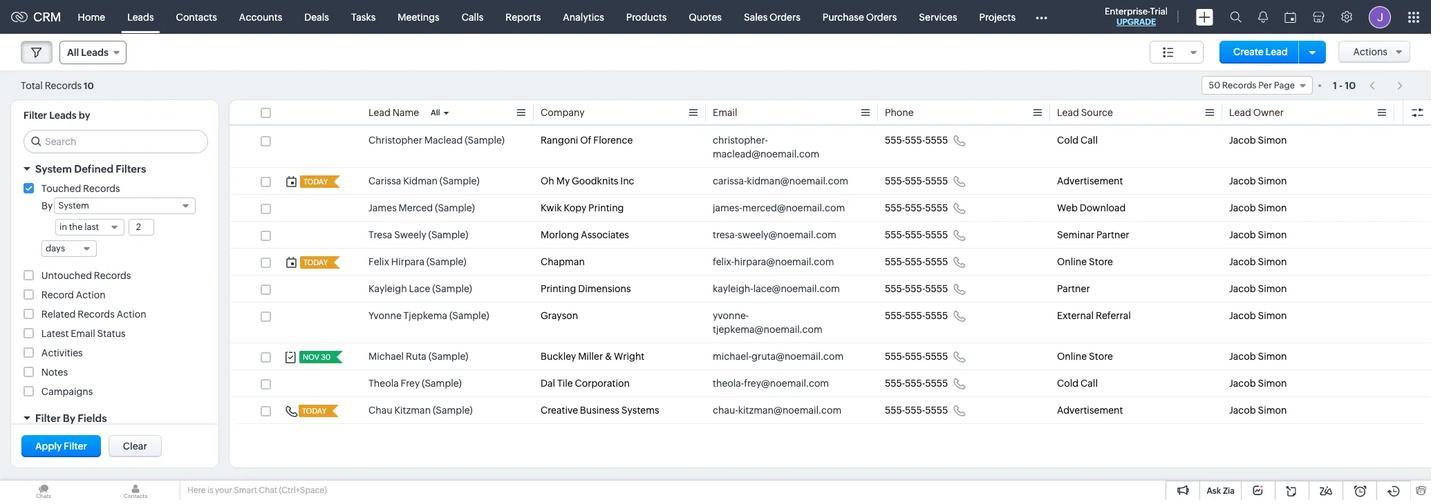 Task type: vqa. For each thing, say whether or not it's contained in the screenshot.


Task type: describe. For each thing, give the bounding box(es) containing it.
system for system defined filters
[[35, 163, 72, 175]]

jacob for kayleigh-lace@noemail.com
[[1229, 283, 1256, 295]]

purchase orders link
[[812, 0, 908, 34]]

inc
[[620, 176, 634, 187]]

filter by fields button
[[11, 407, 218, 431]]

lead for lead owner
[[1229, 107, 1251, 118]]

555-555-5555 for carissa-kidman@noemail.com
[[885, 176, 948, 187]]

untouched records
[[41, 270, 131, 281]]

deals
[[304, 11, 329, 22]]

jacob for theola-frey@noemail.com
[[1229, 378, 1256, 389]]

lead for lead source
[[1057, 107, 1079, 118]]

frey
[[401, 378, 420, 389]]

tresa
[[369, 230, 392, 241]]

(ctrl+space)
[[279, 486, 327, 496]]

(sample) for chau kitzman (sample)
[[433, 405, 473, 416]]

search image
[[1230, 11, 1242, 23]]

yvonne tjepkema (sample) link
[[369, 309, 489, 323]]

here is your smart chat (ctrl+space)
[[187, 486, 327, 496]]

services
[[919, 11, 957, 22]]

signals image
[[1258, 11, 1268, 23]]

chau kitzman (sample)
[[369, 405, 473, 416]]

5555 for michael-gruta@noemail.com
[[925, 351, 948, 362]]

oh my goodknits inc
[[541, 176, 634, 187]]

size image
[[1163, 46, 1174, 59]]

1 horizontal spatial action
[[117, 309, 146, 320]]

(sample) for carissa kidman (sample)
[[440, 176, 480, 187]]

0 horizontal spatial email
[[71, 328, 95, 339]]

services link
[[908, 0, 968, 34]]

records for related
[[78, 309, 115, 320]]

profile element
[[1361, 0, 1399, 34]]

projects link
[[968, 0, 1027, 34]]

jacob simon for theola-frey@noemail.com
[[1229, 378, 1287, 389]]

(sample) for felix hirpara (sample)
[[426, 257, 466, 268]]

felix hirpara (sample) link
[[369, 255, 466, 269]]

printing dimensions
[[541, 283, 631, 295]]

cold call for christopher- maclead@noemail.com
[[1057, 135, 1098, 146]]

record
[[41, 290, 74, 301]]

simon for carissa-kidman@noemail.com
[[1258, 176, 1287, 187]]

555-555-5555 for chau-kitzman@noemail.com
[[885, 405, 948, 416]]

goodknits
[[572, 176, 618, 187]]

(sample) for yvonne tjepkema (sample)
[[449, 310, 489, 322]]

create menu element
[[1188, 0, 1222, 34]]

theola frey (sample)
[[369, 378, 462, 389]]

in the last field
[[55, 219, 124, 236]]

james-merced@noemail.com link
[[713, 201, 845, 215]]

jacob simon for felix-hirpara@noemail.com
[[1229, 257, 1287, 268]]

miller
[[578, 351, 603, 362]]

5555 for yvonne- tjepkema@noemail.com
[[925, 310, 948, 322]]

crm link
[[11, 10, 61, 24]]

555-555-5555 for kayleigh-lace@noemail.com
[[885, 283, 948, 295]]

michael ruta (sample)
[[369, 351, 468, 362]]

All Leads field
[[59, 41, 126, 64]]

0 vertical spatial printing
[[588, 203, 624, 214]]

5555 for tresa-sweely@noemail.com
[[925, 230, 948, 241]]

records for touched
[[83, 183, 120, 194]]

meetings link
[[387, 0, 451, 34]]

michael ruta (sample) link
[[369, 350, 468, 364]]

advertisement for kitzman@noemail.com
[[1057, 405, 1123, 416]]

total records 10
[[21, 80, 94, 91]]

today link for carissa
[[300, 176, 329, 188]]

record action
[[41, 290, 106, 301]]

records for untouched
[[94, 270, 131, 281]]

0 vertical spatial partner
[[1097, 230, 1129, 241]]

chau-kitzman@noemail.com
[[713, 405, 842, 416]]

tile
[[557, 378, 573, 389]]

campaigns
[[41, 387, 93, 398]]

jacob for michael-gruta@noemail.com
[[1229, 351, 1256, 362]]

florence
[[593, 135, 633, 146]]

leads link
[[116, 0, 165, 34]]

simon for felix-hirpara@noemail.com
[[1258, 257, 1287, 268]]

0 vertical spatial by
[[41, 201, 53, 212]]

50
[[1209, 80, 1220, 91]]

System field
[[54, 198, 196, 214]]

james
[[369, 203, 397, 214]]

kayleigh-
[[713, 283, 753, 295]]

james-
[[713, 203, 742, 214]]

online store for gruta@noemail.com
[[1057, 351, 1113, 362]]

by
[[79, 110, 90, 121]]

today link for chau
[[299, 405, 328, 418]]

tasks
[[351, 11, 376, 22]]

kayleigh lace (sample)
[[369, 283, 472, 295]]

touched
[[41, 183, 81, 194]]

dimensions
[[578, 283, 631, 295]]

last
[[84, 222, 99, 232]]

days field
[[41, 241, 97, 257]]

today for carissa kidman (sample)
[[304, 178, 328, 186]]

external referral
[[1057, 310, 1131, 322]]

5555 for christopher- maclead@noemail.com
[[925, 135, 948, 146]]

trial
[[1150, 6, 1168, 17]]

system defined filters button
[[11, 157, 218, 181]]

store for felix-hirpara@noemail.com
[[1089, 257, 1113, 268]]

simon for chau-kitzman@noemail.com
[[1258, 405, 1287, 416]]

jacob for tresa-sweely@noemail.com
[[1229, 230, 1256, 241]]

creative
[[541, 405, 578, 416]]

kayleigh lace (sample) link
[[369, 282, 472, 296]]

related records action
[[41, 309, 146, 320]]

filter by fields
[[35, 413, 107, 425]]

simon for christopher- maclead@noemail.com
[[1258, 135, 1287, 146]]

jacob for yvonne- tjepkema@noemail.com
[[1229, 310, 1256, 322]]

(sample) for christopher maclead (sample)
[[465, 135, 505, 146]]

cold for theola-frey@noemail.com
[[1057, 378, 1079, 389]]

simon for james-merced@noemail.com
[[1258, 203, 1287, 214]]

orders for sales orders
[[770, 11, 801, 22]]

jacob for felix-hirpara@noemail.com
[[1229, 257, 1256, 268]]

michael-gruta@noemail.com link
[[713, 350, 844, 364]]

call for theola-frey@noemail.com
[[1081, 378, 1098, 389]]

records for total
[[45, 80, 82, 91]]

1 vertical spatial partner
[[1057, 283, 1090, 295]]

search element
[[1222, 0, 1250, 34]]

untouched
[[41, 270, 92, 281]]

jacob simon for carissa-kidman@noemail.com
[[1229, 176, 1287, 187]]

calls link
[[451, 0, 495, 34]]

chapman
[[541, 257, 585, 268]]

web download
[[1057, 203, 1126, 214]]

simon for yvonne- tjepkema@noemail.com
[[1258, 310, 1287, 322]]

jacob simon for christopher- maclead@noemail.com
[[1229, 135, 1287, 146]]

jacob for carissa-kidman@noemail.com
[[1229, 176, 1256, 187]]

michael-
[[713, 351, 752, 362]]

kwik
[[541, 203, 562, 214]]

system defined filters
[[35, 163, 146, 175]]

(sample) for tresa sweely (sample)
[[428, 230, 468, 241]]

555-555-5555 for felix-hirpara@noemail.com
[[885, 257, 948, 268]]

theola-frey@noemail.com link
[[713, 377, 829, 391]]

kitzman@noemail.com
[[738, 405, 842, 416]]

crm
[[33, 10, 61, 24]]

michael-gruta@noemail.com
[[713, 351, 844, 362]]

business
[[580, 405, 620, 416]]

buckley miller & wright
[[541, 351, 645, 362]]

filter inside button
[[64, 441, 87, 452]]

0 horizontal spatial action
[[76, 290, 106, 301]]

actions
[[1353, 46, 1388, 57]]

5555 for theola-frey@noemail.com
[[925, 378, 948, 389]]

enterprise-
[[1105, 6, 1150, 17]]

today for felix hirpara (sample)
[[304, 259, 328, 267]]

contacts image
[[92, 481, 179, 501]]

kidman@noemail.com
[[747, 176, 848, 187]]

cold call for theola-frey@noemail.com
[[1057, 378, 1098, 389]]

christopher- maclead@noemail.com
[[713, 135, 820, 160]]

tjepkema@noemail.com
[[713, 324, 823, 335]]

purchase
[[823, 11, 864, 22]]

clear
[[123, 441, 147, 452]]

dal
[[541, 378, 555, 389]]

lead inside the create lead button
[[1266, 46, 1288, 57]]

jacob simon for james-merced@noemail.com
[[1229, 203, 1287, 214]]

5555 for carissa-kidman@noemail.com
[[925, 176, 948, 187]]

today link for felix
[[300, 257, 329, 269]]

of
[[580, 135, 592, 146]]

felix-hirpara@noemail.com link
[[713, 255, 834, 269]]

your
[[215, 486, 232, 496]]

james merced (sample)
[[369, 203, 475, 214]]

all for all
[[431, 109, 440, 117]]

create
[[1233, 46, 1264, 57]]

status
[[97, 328, 126, 339]]

lead owner
[[1229, 107, 1284, 118]]



Task type: locate. For each thing, give the bounding box(es) containing it.
2 orders from the left
[[866, 11, 897, 22]]

kayleigh-lace@noemail.com
[[713, 283, 840, 295]]

activities
[[41, 348, 83, 359]]

jacob simon for tresa-sweely@noemail.com
[[1229, 230, 1287, 241]]

2 store from the top
[[1089, 351, 1113, 362]]

9 jacob from the top
[[1229, 378, 1256, 389]]

email up christopher-
[[713, 107, 737, 118]]

1 vertical spatial leads
[[81, 47, 108, 58]]

store down seminar partner
[[1089, 257, 1113, 268]]

2 online from the top
[[1057, 351, 1087, 362]]

action up status
[[117, 309, 146, 320]]

in
[[59, 222, 67, 232]]

(sample) for michael ruta (sample)
[[428, 351, 468, 362]]

tresa-sweely@noemail.com
[[713, 230, 836, 241]]

(sample) for kayleigh lace (sample)
[[432, 283, 472, 295]]

10 right -
[[1345, 80, 1356, 91]]

1 5555 from the top
[[925, 135, 948, 146]]

9 jacob simon from the top
[[1229, 378, 1287, 389]]

in the last
[[59, 222, 99, 232]]

yvonne
[[369, 310, 402, 322]]

1 jacob from the top
[[1229, 135, 1256, 146]]

1 horizontal spatial partner
[[1097, 230, 1129, 241]]

555-555-5555 for tresa-sweely@noemail.com
[[885, 230, 948, 241]]

lead name
[[369, 107, 419, 118]]

2 cold call from the top
[[1057, 378, 1098, 389]]

tjepkema
[[404, 310, 447, 322]]

1 jacob simon from the top
[[1229, 135, 1287, 146]]

0 vertical spatial action
[[76, 290, 106, 301]]

6 simon from the top
[[1258, 283, 1287, 295]]

by left fields
[[63, 413, 75, 425]]

yvonne- tjepkema@noemail.com link
[[713, 309, 857, 337]]

5555 for chau-kitzman@noemail.com
[[925, 405, 948, 416]]

-
[[1339, 80, 1343, 91]]

carissa
[[369, 176, 401, 187]]

2 jacob from the top
[[1229, 176, 1256, 187]]

2 horizontal spatial leads
[[127, 11, 154, 22]]

(sample) right kitzman
[[433, 405, 473, 416]]

8 jacob from the top
[[1229, 351, 1256, 362]]

cold down lead source on the top
[[1057, 135, 1079, 146]]

name
[[392, 107, 419, 118]]

jacob simon for yvonne- tjepkema@noemail.com
[[1229, 310, 1287, 322]]

(sample) right the maclead
[[465, 135, 505, 146]]

orders for purchase orders
[[866, 11, 897, 22]]

5 555-555-5555 from the top
[[885, 257, 948, 268]]

0 vertical spatial advertisement
[[1057, 176, 1123, 187]]

today for chau kitzman (sample)
[[302, 407, 326, 416]]

8 simon from the top
[[1258, 351, 1287, 362]]

10 simon from the top
[[1258, 405, 1287, 416]]

by
[[41, 201, 53, 212], [63, 413, 75, 425]]

10 for 1 - 10
[[1345, 80, 1356, 91]]

christopher-
[[713, 135, 768, 146]]

filter for filter leads by
[[24, 110, 47, 121]]

associates
[[581, 230, 629, 241]]

tasks link
[[340, 0, 387, 34]]

call down external referral
[[1081, 378, 1098, 389]]

0 vertical spatial cold
[[1057, 135, 1079, 146]]

here
[[187, 486, 206, 496]]

download
[[1080, 203, 1126, 214]]

10 jacob simon from the top
[[1229, 405, 1287, 416]]

lead for lead name
[[369, 107, 391, 118]]

(sample) right tjepkema
[[449, 310, 489, 322]]

(sample) for james merced (sample)
[[435, 203, 475, 214]]

10 jacob from the top
[[1229, 405, 1256, 416]]

4 jacob from the top
[[1229, 230, 1256, 241]]

all inside field
[[67, 47, 79, 58]]

all up christopher maclead (sample) link
[[431, 109, 440, 117]]

5 simon from the top
[[1258, 257, 1287, 268]]

1 horizontal spatial printing
[[588, 203, 624, 214]]

4 simon from the top
[[1258, 230, 1287, 241]]

1 cold call from the top
[[1057, 135, 1098, 146]]

smart
[[234, 486, 257, 496]]

partner up external
[[1057, 283, 1090, 295]]

0 vertical spatial online
[[1057, 257, 1087, 268]]

all up total records 10
[[67, 47, 79, 58]]

seminar
[[1057, 230, 1095, 241]]

simon for kayleigh-lace@noemail.com
[[1258, 283, 1287, 295]]

2 cold from the top
[[1057, 378, 1079, 389]]

corporation
[[575, 378, 630, 389]]

carissa kidman (sample) link
[[369, 174, 480, 188]]

7 simon from the top
[[1258, 310, 1287, 322]]

system inside dropdown button
[[35, 163, 72, 175]]

partner down download
[[1097, 230, 1129, 241]]

1 store from the top
[[1089, 257, 1113, 268]]

online store down external referral
[[1057, 351, 1113, 362]]

0 vertical spatial call
[[1081, 135, 1098, 146]]

upgrade
[[1117, 17, 1156, 27]]

simon for theola-frey@noemail.com
[[1258, 378, 1287, 389]]

(sample) up kayleigh lace (sample) link
[[426, 257, 466, 268]]

call for christopher- maclead@noemail.com
[[1081, 135, 1098, 146]]

records up related records action
[[94, 270, 131, 281]]

latest
[[41, 328, 69, 339]]

1 vertical spatial email
[[71, 328, 95, 339]]

leads right "home"
[[127, 11, 154, 22]]

accounts
[[239, 11, 282, 22]]

leads inside field
[[81, 47, 108, 58]]

6 jacob from the top
[[1229, 283, 1256, 295]]

1 vertical spatial today link
[[300, 257, 329, 269]]

chat
[[259, 486, 277, 496]]

6 5555 from the top
[[925, 283, 948, 295]]

10 5555 from the top
[[925, 405, 948, 416]]

filter for filter by fields
[[35, 413, 61, 425]]

1 vertical spatial online
[[1057, 351, 1087, 362]]

6 jacob simon from the top
[[1229, 283, 1287, 295]]

2 555-555-5555 from the top
[[885, 176, 948, 187]]

system down touched records
[[58, 201, 89, 211]]

fields
[[78, 413, 107, 425]]

lead left owner
[[1229, 107, 1251, 118]]

3 jacob from the top
[[1229, 203, 1256, 214]]

all for all leads
[[67, 47, 79, 58]]

1 horizontal spatial by
[[63, 413, 75, 425]]

(sample) right frey
[[422, 378, 462, 389]]

touched records
[[41, 183, 120, 194]]

1 vertical spatial call
[[1081, 378, 1098, 389]]

kitzman
[[394, 405, 431, 416]]

10 for total records 10
[[84, 81, 94, 91]]

2 online store from the top
[[1057, 351, 1113, 362]]

1 vertical spatial by
[[63, 413, 75, 425]]

jacob simon for michael-gruta@noemail.com
[[1229, 351, 1287, 362]]

theola-frey@noemail.com
[[713, 378, 829, 389]]

5555
[[925, 135, 948, 146], [925, 176, 948, 187], [925, 203, 948, 214], [925, 230, 948, 241], [925, 257, 948, 268], [925, 283, 948, 295], [925, 310, 948, 322], [925, 351, 948, 362], [925, 378, 948, 389], [925, 405, 948, 416]]

0 horizontal spatial orders
[[770, 11, 801, 22]]

1 online store from the top
[[1057, 257, 1113, 268]]

online store for hirpara@noemail.com
[[1057, 257, 1113, 268]]

0 horizontal spatial by
[[41, 201, 53, 212]]

5555 for felix-hirpara@noemail.com
[[925, 257, 948, 268]]

None text field
[[129, 220, 153, 235]]

james-merced@noemail.com
[[713, 203, 845, 214]]

call down lead source on the top
[[1081, 135, 1098, 146]]

nov 30 link
[[299, 351, 332, 364]]

1
[[1333, 80, 1337, 91]]

cold call
[[1057, 135, 1098, 146], [1057, 378, 1098, 389]]

orders right sales
[[770, 11, 801, 22]]

system inside field
[[58, 201, 89, 211]]

carissa-
[[713, 176, 747, 187]]

system up 'touched'
[[35, 163, 72, 175]]

deals link
[[293, 0, 340, 34]]

online down seminar on the right top
[[1057, 257, 1087, 268]]

555-555-5555 for theola-frey@noemail.com
[[885, 378, 948, 389]]

reports
[[506, 11, 541, 22]]

8 5555 from the top
[[925, 351, 948, 362]]

gruta@noemail.com
[[752, 351, 844, 362]]

(sample) inside 'link'
[[428, 230, 468, 241]]

christopher
[[369, 135, 422, 146]]

(sample) right kidman
[[440, 176, 480, 187]]

records up latest email status
[[78, 309, 115, 320]]

theola
[[369, 378, 399, 389]]

chau-kitzman@noemail.com link
[[713, 404, 842, 418]]

1 horizontal spatial 10
[[1345, 80, 1356, 91]]

carissa-kidman@noemail.com link
[[713, 174, 848, 188]]

0 vertical spatial online store
[[1057, 257, 1113, 268]]

signals element
[[1250, 0, 1276, 34]]

0 vertical spatial all
[[67, 47, 79, 58]]

leads for all leads
[[81, 47, 108, 58]]

1 horizontal spatial orders
[[866, 11, 897, 22]]

2 advertisement from the top
[[1057, 405, 1123, 416]]

7 jacob from the top
[[1229, 310, 1256, 322]]

1 vertical spatial system
[[58, 201, 89, 211]]

3 jacob simon from the top
[[1229, 203, 1287, 214]]

0 horizontal spatial partner
[[1057, 283, 1090, 295]]

chats image
[[0, 481, 87, 501]]

1 vertical spatial online store
[[1057, 351, 1113, 362]]

create menu image
[[1196, 9, 1213, 25]]

kayleigh-lace@noemail.com link
[[713, 282, 840, 296]]

by inside dropdown button
[[63, 413, 75, 425]]

7 555-555-5555 from the top
[[885, 310, 948, 322]]

1 cold from the top
[[1057, 135, 1079, 146]]

1 horizontal spatial email
[[713, 107, 737, 118]]

printing up "associates"
[[588, 203, 624, 214]]

filter down total on the top
[[24, 110, 47, 121]]

yvonne- tjepkema@noemail.com
[[713, 310, 823, 335]]

4 555-555-5555 from the top
[[885, 230, 948, 241]]

5555 for kayleigh-lace@noemail.com
[[925, 283, 948, 295]]

0 horizontal spatial all
[[67, 47, 79, 58]]

lead left "source"
[[1057, 107, 1079, 118]]

home
[[78, 11, 105, 22]]

cold call down external
[[1057, 378, 1098, 389]]

row group
[[230, 127, 1431, 425]]

store for michael-gruta@noemail.com
[[1089, 351, 1113, 362]]

apply filter button
[[21, 436, 101, 458]]

1 online from the top
[[1057, 257, 1087, 268]]

1 vertical spatial printing
[[541, 283, 576, 295]]

1 orders from the left
[[770, 11, 801, 22]]

records right 50
[[1222, 80, 1257, 91]]

lead right the create
[[1266, 46, 1288, 57]]

maclead
[[424, 135, 463, 146]]

products
[[626, 11, 667, 22]]

(sample) right lace
[[432, 283, 472, 295]]

notes
[[41, 367, 68, 378]]

1 vertical spatial cold
[[1057, 378, 1079, 389]]

system for system
[[58, 201, 89, 211]]

advertisement for kidman@noemail.com
[[1057, 176, 1123, 187]]

online for felix-hirpara@noemail.com
[[1057, 257, 1087, 268]]

1 vertical spatial cold call
[[1057, 378, 1098, 389]]

leads for filter leads by
[[49, 110, 77, 121]]

merced
[[399, 203, 433, 214]]

555-555-5555 for michael-gruta@noemail.com
[[885, 351, 948, 362]]

1 vertical spatial today
[[304, 259, 328, 267]]

0 vertical spatial today link
[[300, 176, 329, 188]]

online down external
[[1057, 351, 1087, 362]]

felix
[[369, 257, 389, 268]]

create lead
[[1233, 46, 1288, 57]]

simon
[[1258, 135, 1287, 146], [1258, 176, 1287, 187], [1258, 203, 1287, 214], [1258, 230, 1287, 241], [1258, 257, 1287, 268], [1258, 283, 1287, 295], [1258, 310, 1287, 322], [1258, 351, 1287, 362], [1258, 378, 1287, 389], [1258, 405, 1287, 416]]

Search text field
[[24, 131, 207, 153]]

Other Modules field
[[1027, 6, 1057, 28]]

1 call from the top
[[1081, 135, 1098, 146]]

1 vertical spatial store
[[1089, 351, 1113, 362]]

profile image
[[1369, 6, 1391, 28]]

2 vertical spatial leads
[[49, 110, 77, 121]]

jacob simon for kayleigh-lace@noemail.com
[[1229, 283, 1287, 295]]

wright
[[614, 351, 645, 362]]

filter
[[24, 110, 47, 121], [35, 413, 61, 425], [64, 441, 87, 452]]

1 vertical spatial all
[[431, 109, 440, 117]]

0 horizontal spatial printing
[[541, 283, 576, 295]]

orders right "purchase"
[[866, 11, 897, 22]]

555-555-5555 for james-merced@noemail.com
[[885, 203, 948, 214]]

0 vertical spatial filter
[[24, 110, 47, 121]]

related
[[41, 309, 76, 320]]

2 vertical spatial filter
[[64, 441, 87, 452]]

online for michael-gruta@noemail.com
[[1057, 351, 1087, 362]]

0 vertical spatial leads
[[127, 11, 154, 22]]

3 555-555-5555 from the top
[[885, 203, 948, 214]]

2 jacob simon from the top
[[1229, 176, 1287, 187]]

1 advertisement from the top
[[1057, 176, 1123, 187]]

1 horizontal spatial leads
[[81, 47, 108, 58]]

enterprise-trial upgrade
[[1105, 6, 1168, 27]]

6 555-555-5555 from the top
[[885, 283, 948, 295]]

2 simon from the top
[[1258, 176, 1287, 187]]

2 vertical spatial today link
[[299, 405, 328, 418]]

555-555-5555 for christopher- maclead@noemail.com
[[885, 135, 948, 146]]

apply filter
[[35, 441, 87, 452]]

0 vertical spatial system
[[35, 163, 72, 175]]

9 5555 from the top
[[925, 378, 948, 389]]

0 vertical spatial cold call
[[1057, 135, 1098, 146]]

lead left the name
[[369, 107, 391, 118]]

reports link
[[495, 0, 552, 34]]

merced@noemail.com
[[742, 203, 845, 214]]

0 vertical spatial store
[[1089, 257, 1113, 268]]

records inside field
[[1222, 80, 1257, 91]]

None field
[[1150, 41, 1204, 64]]

3 simon from the top
[[1258, 203, 1287, 214]]

0 vertical spatial email
[[713, 107, 737, 118]]

1 horizontal spatial all
[[431, 109, 440, 117]]

1 simon from the top
[[1258, 135, 1287, 146]]

5 jacob simon from the top
[[1229, 257, 1287, 268]]

(sample) right 'merced'
[[435, 203, 475, 214]]

simon for michael-gruta@noemail.com
[[1258, 351, 1287, 362]]

calendar image
[[1285, 11, 1296, 22]]

seminar partner
[[1057, 230, 1129, 241]]

555-555-5555 for yvonne- tjepkema@noemail.com
[[885, 310, 948, 322]]

leads left by
[[49, 110, 77, 121]]

2 vertical spatial today
[[302, 407, 326, 416]]

email down related records action
[[71, 328, 95, 339]]

filter right apply
[[64, 441, 87, 452]]

7 jacob simon from the top
[[1229, 310, 1287, 322]]

james merced (sample) link
[[369, 201, 475, 215]]

3 5555 from the top
[[925, 203, 948, 214]]

kidman
[[403, 176, 438, 187]]

online store down seminar partner
[[1057, 257, 1113, 268]]

carissa-kidman@noemail.com
[[713, 176, 848, 187]]

theola frey (sample) link
[[369, 377, 462, 391]]

1 vertical spatial advertisement
[[1057, 405, 1123, 416]]

printing
[[588, 203, 624, 214], [541, 283, 576, 295]]

(sample) down "james merced (sample)"
[[428, 230, 468, 241]]

jacob for christopher- maclead@noemail.com
[[1229, 135, 1256, 146]]

row group containing christopher maclead (sample)
[[230, 127, 1431, 425]]

by down 'touched'
[[41, 201, 53, 212]]

kayleigh
[[369, 283, 407, 295]]

8 555-555-5555 from the top
[[885, 351, 948, 362]]

jacob for james-merced@noemail.com
[[1229, 203, 1256, 214]]

10 555-555-5555 from the top
[[885, 405, 948, 416]]

simon for tresa-sweely@noemail.com
[[1258, 230, 1287, 241]]

9 555-555-5555 from the top
[[885, 378, 948, 389]]

1 vertical spatial action
[[117, 309, 146, 320]]

cold down external
[[1057, 378, 1079, 389]]

meetings
[[398, 11, 440, 22]]

filter up apply
[[35, 413, 61, 425]]

per
[[1258, 80, 1272, 91]]

action up related records action
[[76, 290, 106, 301]]

navigation
[[1363, 75, 1410, 95]]

0 vertical spatial today
[[304, 178, 328, 186]]

jacob simon for chau-kitzman@noemail.com
[[1229, 405, 1287, 416]]

10 inside total records 10
[[84, 81, 94, 91]]

5 jacob from the top
[[1229, 257, 1256, 268]]

2 call from the top
[[1081, 378, 1098, 389]]

50 Records Per Page field
[[1201, 76, 1313, 95]]

(sample) right ruta
[[428, 351, 468, 362]]

records up filter leads by
[[45, 80, 82, 91]]

leads down the home link
[[81, 47, 108, 58]]

morlong
[[541, 230, 579, 241]]

2 5555 from the top
[[925, 176, 948, 187]]

5555 for james-merced@noemail.com
[[925, 203, 948, 214]]

records down defined
[[83, 183, 120, 194]]

8 jacob simon from the top
[[1229, 351, 1287, 362]]

4 jacob simon from the top
[[1229, 230, 1287, 241]]

grayson
[[541, 310, 578, 322]]

7 5555 from the top
[[925, 310, 948, 322]]

cold for christopher- maclead@noemail.com
[[1057, 135, 1079, 146]]

printing up grayson
[[541, 283, 576, 295]]

records for 50
[[1222, 80, 1257, 91]]

1 - 10
[[1333, 80, 1356, 91]]

store down external referral
[[1089, 351, 1113, 362]]

cold call down lead source on the top
[[1057, 135, 1098, 146]]

4 5555 from the top
[[925, 230, 948, 241]]

9 simon from the top
[[1258, 378, 1287, 389]]

the
[[69, 222, 83, 232]]

0 horizontal spatial leads
[[49, 110, 77, 121]]

5 5555 from the top
[[925, 257, 948, 268]]

jacob for chau-kitzman@noemail.com
[[1229, 405, 1256, 416]]

10 up by
[[84, 81, 94, 91]]

1 vertical spatial filter
[[35, 413, 61, 425]]

(sample) for theola frey (sample)
[[422, 378, 462, 389]]

quotes
[[689, 11, 722, 22]]

1 555-555-5555 from the top
[[885, 135, 948, 146]]

filter inside dropdown button
[[35, 413, 61, 425]]

0 horizontal spatial 10
[[84, 81, 94, 91]]



